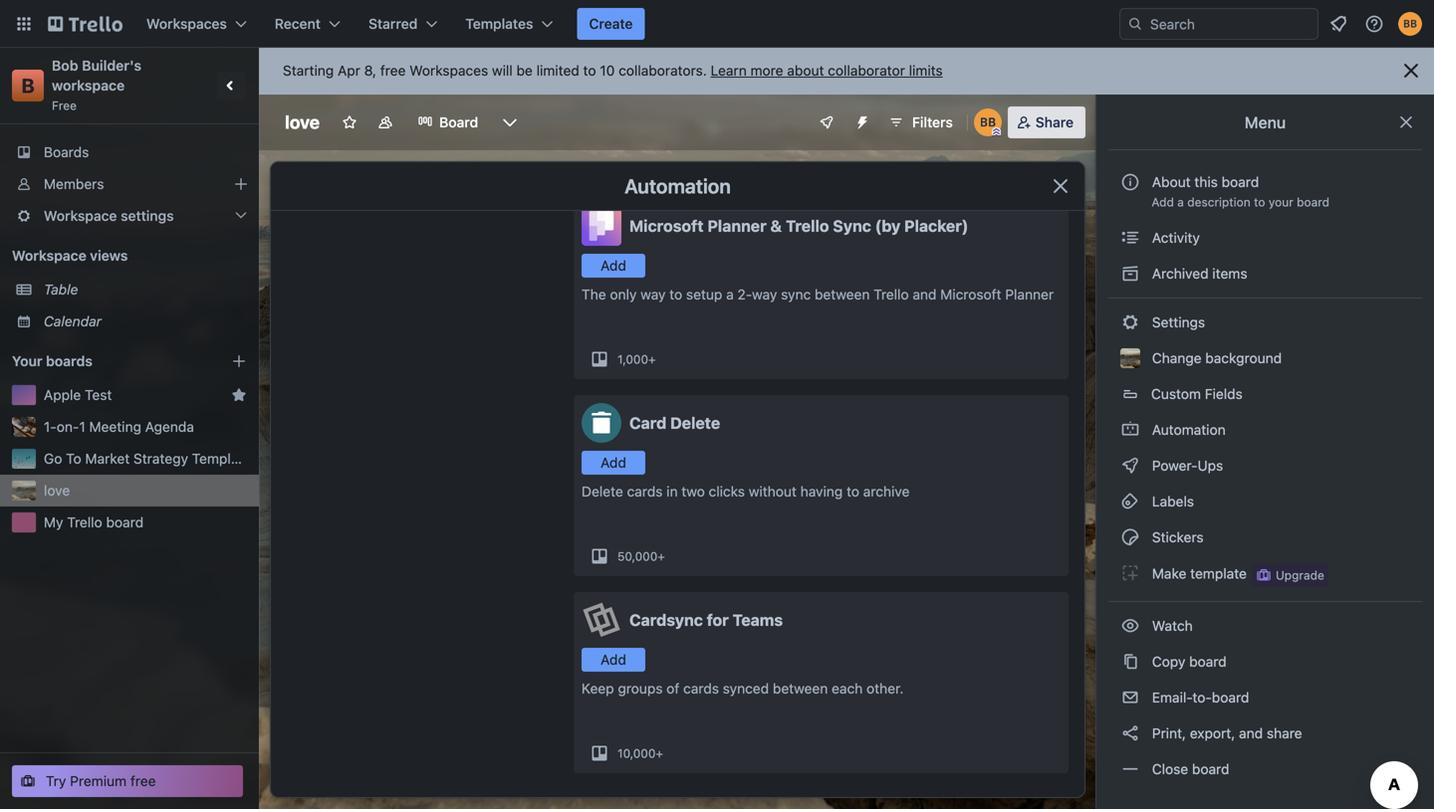 Task type: vqa. For each thing, say whether or not it's contained in the screenshot.
Workspaces in dropdown button
yes



Task type: describe. For each thing, give the bounding box(es) containing it.
sm image for archived items
[[1121, 264, 1141, 284]]

50,000 +
[[618, 550, 665, 564]]

members
[[44, 176, 104, 192]]

collaborator
[[828, 62, 905, 79]]

board right your
[[1297, 195, 1330, 209]]

8,
[[364, 62, 377, 79]]

two
[[682, 484, 705, 500]]

search image
[[1128, 16, 1144, 32]]

keep groups of cards synced between each other.
[[582, 681, 904, 697]]

bob builder's workspace free
[[52, 57, 145, 113]]

share
[[1036, 114, 1074, 130]]

1 vertical spatial between
[[773, 681, 828, 697]]

close
[[1152, 762, 1189, 778]]

workspace views
[[12, 248, 128, 264]]

sm image for automation
[[1121, 420, 1141, 440]]

to-
[[1193, 690, 1212, 706]]

keep
[[582, 681, 614, 697]]

other.
[[867, 681, 904, 697]]

sm image for labels
[[1121, 492, 1141, 512]]

my trello board
[[44, 515, 144, 531]]

watch
[[1149, 618, 1197, 635]]

without
[[749, 484, 797, 500]]

board down export,
[[1192, 762, 1230, 778]]

starred icon image
[[231, 388, 247, 403]]

board down the love link at bottom
[[106, 515, 144, 531]]

2 vertical spatial trello
[[67, 515, 102, 531]]

1 horizontal spatial microsoft
[[941, 286, 1002, 303]]

1 vertical spatial and
[[1239, 726, 1263, 742]]

meeting
[[89, 419, 141, 435]]

0 vertical spatial between
[[815, 286, 870, 303]]

starred
[[369, 15, 418, 32]]

1-
[[44, 419, 57, 435]]

print, export, and share
[[1149, 726, 1303, 742]]

recent button
[[263, 8, 353, 40]]

sm image for activity
[[1121, 228, 1141, 248]]

archived
[[1152, 265, 1209, 282]]

love inside text field
[[285, 112, 320, 133]]

boards link
[[0, 136, 259, 168]]

1 horizontal spatial planner
[[1006, 286, 1054, 303]]

1 vertical spatial love
[[44, 483, 70, 499]]

settings
[[1149, 314, 1206, 331]]

1
[[79, 419, 85, 435]]

synced
[[723, 681, 769, 697]]

premium
[[70, 774, 127, 790]]

sm image for watch
[[1121, 617, 1141, 637]]

apple
[[44, 387, 81, 403]]

background
[[1206, 350, 1282, 367]]

clicks
[[709, 484, 745, 500]]

stickers
[[1149, 529, 1204, 546]]

change background link
[[1109, 343, 1423, 375]]

card
[[630, 414, 667, 433]]

delete cards in two clicks without having to archive
[[582, 484, 910, 500]]

close board
[[1149, 762, 1230, 778]]

automation image
[[847, 107, 875, 134]]

boards
[[44, 144, 89, 160]]

sm image for power-ups
[[1121, 456, 1141, 476]]

power-ups link
[[1109, 450, 1423, 482]]

&
[[771, 217, 782, 236]]

sm image for copy board
[[1121, 652, 1141, 672]]

create button
[[577, 8, 645, 40]]

recent
[[275, 15, 321, 32]]

sm image for close board
[[1121, 760, 1141, 780]]

settings link
[[1109, 307, 1423, 339]]

power-ups
[[1149, 458, 1227, 474]]

add for cardsync for teams
[[601, 652, 626, 668]]

apr
[[338, 62, 361, 79]]

your
[[12, 353, 42, 370]]

cardsync
[[630, 611, 703, 630]]

templates
[[465, 15, 533, 32]]

primary element
[[0, 0, 1435, 48]]

workspace visible image
[[378, 115, 394, 130]]

1-on-1 meeting agenda
[[44, 419, 194, 435]]

Board name text field
[[275, 107, 330, 138]]

settings
[[121, 208, 174, 224]]

board up to-
[[1190, 654, 1227, 670]]

table
[[44, 281, 78, 298]]

watch link
[[1109, 611, 1423, 643]]

email-to-board
[[1149, 690, 1250, 706]]

on-
[[57, 419, 79, 435]]

+ for &
[[649, 353, 656, 367]]

0 vertical spatial automation
[[625, 174, 731, 198]]

sync
[[781, 286, 811, 303]]

add board image
[[231, 354, 247, 370]]

to
[[66, 451, 81, 467]]

items
[[1213, 265, 1248, 282]]

try premium free
[[46, 774, 156, 790]]

2-
[[738, 286, 752, 303]]

copy board link
[[1109, 647, 1423, 678]]

my
[[44, 515, 63, 531]]

only
[[610, 286, 637, 303]]

0 horizontal spatial planner
[[708, 217, 767, 236]]

bob
[[52, 57, 78, 74]]

add for card delete
[[601, 455, 626, 471]]

calendar link
[[44, 312, 247, 332]]

about
[[787, 62, 824, 79]]

more
[[751, 62, 784, 79]]

sm image for print, export, and share
[[1121, 724, 1141, 744]]

learn
[[711, 62, 747, 79]]

(by
[[875, 217, 901, 236]]

workspace navigation collapse icon image
[[217, 72, 245, 100]]

add button for cardsync
[[582, 649, 646, 672]]

10,000 +
[[618, 747, 663, 761]]

add button for microsoft
[[582, 254, 646, 278]]

starting apr 8, free workspaces will be limited to 10 collaborators. learn more about collaborator limits
[[283, 62, 943, 79]]

+ for teams
[[656, 747, 663, 761]]

1 vertical spatial a
[[726, 286, 734, 303]]

free
[[52, 99, 77, 113]]

board up 'description'
[[1222, 174, 1259, 190]]

template
[[1191, 566, 1247, 582]]

workspace settings button
[[0, 200, 259, 232]]

copy board
[[1149, 654, 1227, 670]]

this
[[1195, 174, 1218, 190]]

a inside 'about this board add a description to your board'
[[1178, 195, 1184, 209]]

go
[[44, 451, 62, 467]]

Search field
[[1144, 9, 1318, 39]]



Task type: locate. For each thing, give the bounding box(es) containing it.
3 sm image from the top
[[1121, 456, 1141, 476]]

print, export, and share link
[[1109, 718, 1423, 750]]

test
[[85, 387, 112, 403]]

0 horizontal spatial cards
[[627, 484, 663, 500]]

members link
[[0, 168, 259, 200]]

+ up card
[[649, 353, 656, 367]]

cards left in
[[627, 484, 663, 500]]

1 add button from the top
[[582, 254, 646, 278]]

open information menu image
[[1365, 14, 1385, 34]]

1 vertical spatial add button
[[582, 451, 646, 475]]

0 vertical spatial microsoft
[[630, 217, 704, 236]]

1 vertical spatial bob builder (bobbuilder40) image
[[974, 109, 1002, 136]]

make
[[1152, 566, 1187, 582]]

market
[[85, 451, 130, 467]]

love up my
[[44, 483, 70, 499]]

sm image inside watch link
[[1121, 617, 1141, 637]]

workspaces up board link
[[410, 62, 488, 79]]

and down placker)
[[913, 286, 937, 303]]

sm image left email-
[[1121, 688, 1141, 708]]

between right sync at the right top of page
[[815, 286, 870, 303]]

sm image
[[1121, 264, 1141, 284], [1121, 420, 1141, 440], [1121, 456, 1141, 476], [1121, 492, 1141, 512], [1121, 528, 1141, 548], [1121, 652, 1141, 672], [1121, 724, 1141, 744], [1121, 760, 1141, 780]]

workspace inside dropdown button
[[44, 208, 117, 224]]

cards right 'of'
[[683, 681, 719, 697]]

1 horizontal spatial workspaces
[[410, 62, 488, 79]]

1 vertical spatial trello
[[874, 286, 909, 303]]

1 horizontal spatial way
[[752, 286, 777, 303]]

2 vertical spatial add button
[[582, 649, 646, 672]]

0 horizontal spatial automation
[[625, 174, 731, 198]]

4 sm image from the top
[[1121, 492, 1141, 512]]

a down 'about'
[[1178, 195, 1184, 209]]

description
[[1188, 195, 1251, 209]]

free inside try premium free button
[[130, 774, 156, 790]]

sm image for settings
[[1121, 313, 1141, 333]]

workspaces
[[146, 15, 227, 32], [410, 62, 488, 79]]

sm image inside the print, export, and share link
[[1121, 724, 1141, 744]]

your boards with 5 items element
[[12, 350, 201, 374]]

0 horizontal spatial free
[[130, 774, 156, 790]]

workspaces inside popup button
[[146, 15, 227, 32]]

1 vertical spatial cards
[[683, 681, 719, 697]]

placker)
[[905, 217, 969, 236]]

trello
[[786, 217, 829, 236], [874, 286, 909, 303], [67, 515, 102, 531]]

email-
[[1152, 690, 1193, 706]]

+ up cardsync
[[658, 550, 665, 564]]

to inside 'about this board add a description to your board'
[[1254, 195, 1266, 209]]

add button up keep
[[582, 649, 646, 672]]

add for microsoft planner & trello sync (by placker)
[[601, 258, 626, 274]]

8 sm image from the top
[[1121, 760, 1141, 780]]

sm image for make template
[[1121, 564, 1141, 584]]

1 sm image from the top
[[1121, 228, 1141, 248]]

add button up only
[[582, 254, 646, 278]]

1 horizontal spatial bob builder (bobbuilder40) image
[[1399, 12, 1423, 36]]

about
[[1152, 174, 1191, 190]]

trello right my
[[67, 515, 102, 531]]

0 horizontal spatial love
[[44, 483, 70, 499]]

5 sm image from the top
[[1121, 528, 1141, 548]]

to left 10
[[583, 62, 596, 79]]

sm image inside copy board link
[[1121, 652, 1141, 672]]

+ down groups
[[656, 747, 663, 761]]

sm image for email-to-board
[[1121, 688, 1141, 708]]

1 vertical spatial free
[[130, 774, 156, 790]]

board up print, export, and share at the bottom of page
[[1212, 690, 1250, 706]]

1 vertical spatial delete
[[582, 484, 623, 500]]

0 horizontal spatial delete
[[582, 484, 623, 500]]

limits
[[909, 62, 943, 79]]

of
[[667, 681, 680, 697]]

1 horizontal spatial and
[[1239, 726, 1263, 742]]

add button down card
[[582, 451, 646, 475]]

free right premium
[[130, 774, 156, 790]]

love
[[285, 112, 320, 133], [44, 483, 70, 499]]

the
[[582, 286, 606, 303]]

love left star or unstar board image
[[285, 112, 320, 133]]

b link
[[12, 70, 44, 102]]

make template
[[1149, 566, 1247, 582]]

workspace for workspace views
[[12, 248, 86, 264]]

apple test
[[44, 387, 112, 403]]

5 sm image from the top
[[1121, 688, 1141, 708]]

calendar
[[44, 313, 102, 330]]

workspace settings
[[44, 208, 174, 224]]

bob builder's workspace link
[[52, 57, 145, 94]]

1 sm image from the top
[[1121, 264, 1141, 284]]

filters
[[912, 114, 953, 130]]

1 horizontal spatial love
[[285, 112, 320, 133]]

be
[[517, 62, 533, 79]]

apple test link
[[44, 386, 223, 405]]

template
[[192, 451, 251, 467]]

0 horizontal spatial workspaces
[[146, 15, 227, 32]]

1,000 +
[[618, 353, 656, 367]]

0 vertical spatial love
[[285, 112, 320, 133]]

trello right &
[[786, 217, 829, 236]]

sm image left make
[[1121, 564, 1141, 584]]

0 vertical spatial bob builder (bobbuilder40) image
[[1399, 12, 1423, 36]]

sm image inside "archived items" 'link'
[[1121, 264, 1141, 284]]

sm image
[[1121, 228, 1141, 248], [1121, 313, 1141, 333], [1121, 564, 1141, 584], [1121, 617, 1141, 637], [1121, 688, 1141, 708]]

sm image left activity
[[1121, 228, 1141, 248]]

in
[[667, 484, 678, 500]]

1 horizontal spatial free
[[380, 62, 406, 79]]

1,000
[[618, 353, 649, 367]]

your boards
[[12, 353, 92, 370]]

share button
[[1008, 107, 1086, 138]]

automation link
[[1109, 414, 1423, 446]]

2 sm image from the top
[[1121, 420, 1141, 440]]

archived items
[[1149, 265, 1248, 282]]

delete
[[670, 414, 720, 433], [582, 484, 623, 500]]

0 vertical spatial +
[[649, 353, 656, 367]]

0 vertical spatial a
[[1178, 195, 1184, 209]]

2 horizontal spatial trello
[[874, 286, 909, 303]]

way left sync at the right top of page
[[752, 286, 777, 303]]

bob builder (bobbuilder40) image
[[1399, 12, 1423, 36], [974, 109, 1002, 136]]

1 way from the left
[[641, 286, 666, 303]]

6 sm image from the top
[[1121, 652, 1141, 672]]

1 vertical spatial workspaces
[[410, 62, 488, 79]]

1 vertical spatial +
[[658, 550, 665, 564]]

workspace for workspace settings
[[44, 208, 117, 224]]

1 horizontal spatial trello
[[786, 217, 829, 236]]

workspaces button
[[134, 8, 259, 40]]

add up only
[[601, 258, 626, 274]]

custom fields
[[1152, 386, 1243, 402]]

my trello board link
[[44, 513, 247, 533]]

each
[[832, 681, 863, 697]]

0 horizontal spatial a
[[726, 286, 734, 303]]

1 vertical spatial planner
[[1006, 286, 1054, 303]]

10
[[600, 62, 615, 79]]

and left share
[[1239, 726, 1263, 742]]

microsoft down placker)
[[941, 286, 1002, 303]]

add up keep
[[601, 652, 626, 668]]

2 sm image from the top
[[1121, 313, 1141, 333]]

email-to-board link
[[1109, 682, 1423, 714]]

0 vertical spatial workspaces
[[146, 15, 227, 32]]

3 add button from the top
[[582, 649, 646, 672]]

add
[[1152, 195, 1174, 209], [601, 258, 626, 274], [601, 455, 626, 471], [601, 652, 626, 668]]

sm image inside email-to-board link
[[1121, 688, 1141, 708]]

0 vertical spatial trello
[[786, 217, 829, 236]]

b
[[21, 74, 34, 97]]

create
[[589, 15, 633, 32]]

workspaces up workspace navigation collapse icon
[[146, 15, 227, 32]]

sm image for stickers
[[1121, 528, 1141, 548]]

trello down (by
[[874, 286, 909, 303]]

1 horizontal spatial a
[[1178, 195, 1184, 209]]

export,
[[1190, 726, 1236, 742]]

activity link
[[1109, 222, 1423, 254]]

1 vertical spatial microsoft
[[941, 286, 1002, 303]]

your
[[1269, 195, 1294, 209]]

1 horizontal spatial automation
[[1149, 422, 1226, 438]]

about this board add a description to your board
[[1152, 174, 1330, 209]]

add up the 50,000
[[601, 455, 626, 471]]

card delete
[[630, 414, 720, 433]]

automation
[[625, 174, 731, 198], [1149, 422, 1226, 438]]

3 sm image from the top
[[1121, 564, 1141, 584]]

0 horizontal spatial way
[[641, 286, 666, 303]]

star or unstar board image
[[342, 115, 358, 130]]

limited
[[537, 62, 580, 79]]

this member is an admin of this board. image
[[992, 128, 1001, 136]]

archived items link
[[1109, 258, 1423, 290]]

having
[[801, 484, 843, 500]]

0 vertical spatial free
[[380, 62, 406, 79]]

between left each
[[773, 681, 828, 697]]

boards
[[46, 353, 92, 370]]

activity
[[1149, 230, 1200, 246]]

sm image left watch
[[1121, 617, 1141, 637]]

sm image inside settings 'link'
[[1121, 313, 1141, 333]]

sm image inside labels link
[[1121, 492, 1141, 512]]

microsoft up setup at top
[[630, 217, 704, 236]]

between
[[815, 286, 870, 303], [773, 681, 828, 697]]

love link
[[44, 481, 247, 501]]

automation inside automation link
[[1149, 422, 1226, 438]]

add inside 'about this board add a description to your board'
[[1152, 195, 1174, 209]]

sm image left settings
[[1121, 313, 1141, 333]]

delete right card
[[670, 414, 720, 433]]

the only way to setup a 2-way sync between trello and microsoft planner
[[582, 286, 1054, 303]]

sm image inside the power-ups link
[[1121, 456, 1141, 476]]

sync
[[833, 217, 872, 236]]

7 sm image from the top
[[1121, 724, 1141, 744]]

way right only
[[641, 286, 666, 303]]

to left setup at top
[[670, 286, 683, 303]]

power ups image
[[819, 115, 835, 130]]

0 horizontal spatial trello
[[67, 515, 102, 531]]

0 vertical spatial delete
[[670, 414, 720, 433]]

sm image inside automation link
[[1121, 420, 1141, 440]]

1 horizontal spatial cards
[[683, 681, 719, 697]]

sm image inside stickers link
[[1121, 528, 1141, 548]]

free
[[380, 62, 406, 79], [130, 774, 156, 790]]

delete left in
[[582, 484, 623, 500]]

sm image inside "activity" link
[[1121, 228, 1141, 248]]

1 vertical spatial workspace
[[12, 248, 86, 264]]

for
[[707, 611, 729, 630]]

try
[[46, 774, 66, 790]]

0 notifications image
[[1327, 12, 1351, 36]]

customize views image
[[500, 113, 520, 132]]

2 add button from the top
[[582, 451, 646, 475]]

sm image inside close board link
[[1121, 760, 1141, 780]]

add down 'about'
[[1152, 195, 1174, 209]]

board
[[439, 114, 478, 130]]

bob builder (bobbuilder40) image right the 'open information menu' image on the top of page
[[1399, 12, 1423, 36]]

1-on-1 meeting agenda link
[[44, 417, 247, 437]]

workspace up table
[[12, 248, 86, 264]]

0 vertical spatial and
[[913, 286, 937, 303]]

power-
[[1152, 458, 1198, 474]]

a left 2-
[[726, 286, 734, 303]]

0 vertical spatial workspace
[[44, 208, 117, 224]]

go to market strategy template link
[[44, 449, 251, 469]]

board
[[1222, 174, 1259, 190], [1297, 195, 1330, 209], [106, 515, 144, 531], [1190, 654, 1227, 670], [1212, 690, 1250, 706], [1192, 762, 1230, 778]]

0 horizontal spatial bob builder (bobbuilder40) image
[[974, 109, 1002, 136]]

4 sm image from the top
[[1121, 617, 1141, 637]]

learn more about collaborator limits link
[[711, 62, 943, 79]]

free right 8,
[[380, 62, 406, 79]]

copy
[[1152, 654, 1186, 670]]

back to home image
[[48, 8, 123, 40]]

0 vertical spatial planner
[[708, 217, 767, 236]]

workspace down members at the left of the page
[[44, 208, 117, 224]]

1 vertical spatial automation
[[1149, 422, 1226, 438]]

collaborators.
[[619, 62, 707, 79]]

strategy
[[133, 451, 188, 467]]

teams
[[733, 611, 783, 630]]

custom
[[1152, 386, 1201, 402]]

builder's
[[82, 57, 142, 74]]

to left your
[[1254, 195, 1266, 209]]

bob builder (bobbuilder40) image right filters
[[974, 109, 1002, 136]]

groups
[[618, 681, 663, 697]]

2 way from the left
[[752, 286, 777, 303]]

2 vertical spatial +
[[656, 747, 663, 761]]

a
[[1178, 195, 1184, 209], [726, 286, 734, 303]]

add button for card
[[582, 451, 646, 475]]

0 horizontal spatial and
[[913, 286, 937, 303]]

starting
[[283, 62, 334, 79]]

0 horizontal spatial microsoft
[[630, 217, 704, 236]]

0 vertical spatial cards
[[627, 484, 663, 500]]

1 horizontal spatial delete
[[670, 414, 720, 433]]

0 vertical spatial add button
[[582, 254, 646, 278]]

to right having
[[847, 484, 860, 500]]



